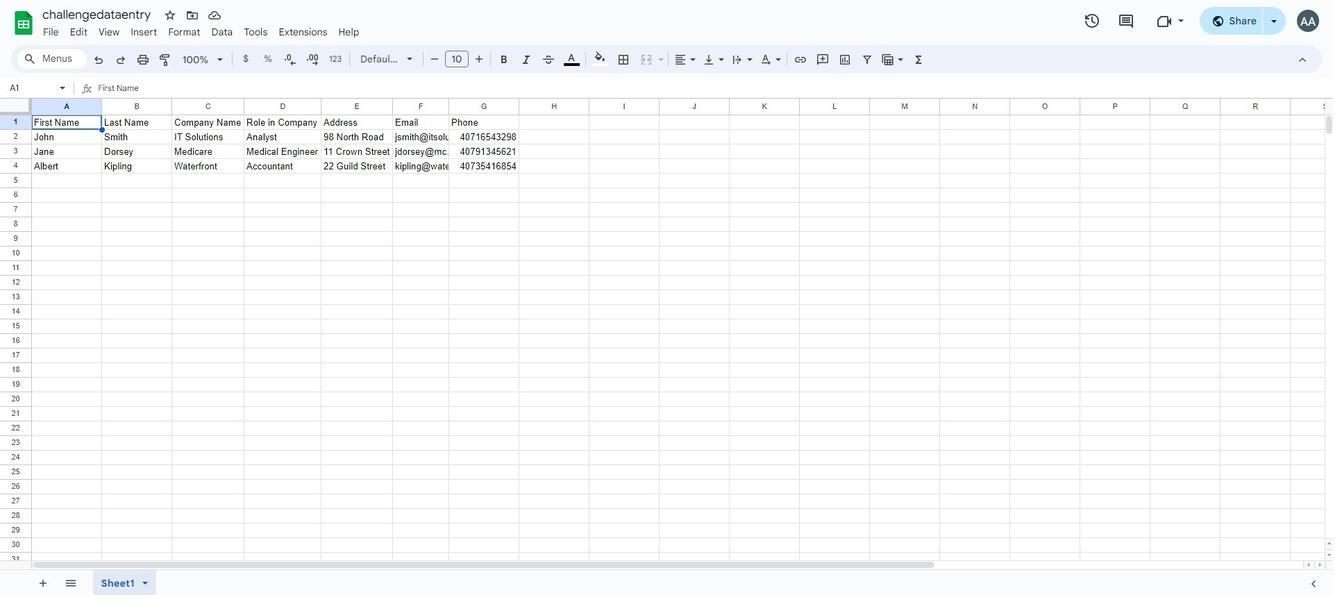 Task type: locate. For each thing, give the bounding box(es) containing it.
Zoom field
[[177, 49, 229, 70]]

add sheet image
[[36, 576, 48, 588]]

menu bar banner
[[0, 0, 1333, 595]]

application
[[0, 0, 1333, 595]]

merge cells image
[[640, 53, 653, 67]]

fill color image
[[592, 49, 608, 66]]

menu item
[[37, 24, 64, 40], [64, 24, 93, 40], [93, 24, 125, 40], [125, 24, 163, 40], [163, 24, 206, 40], [206, 24, 238, 40], [238, 24, 273, 40], [273, 24, 333, 40], [333, 24, 365, 40]]

sheets home image
[[11, 10, 36, 35]]

menu bar
[[37, 18, 365, 41]]

Font size text field
[[446, 51, 468, 67]]

hide the menus (ctrl+shift+f) image
[[1296, 53, 1310, 67]]

1 toolbar from the left
[[28, 570, 87, 595]]

print (ctrl+p) image
[[136, 53, 150, 67]]

None text field
[[98, 80, 1333, 98], [6, 81, 57, 94], [98, 80, 1333, 98], [6, 81, 57, 94]]

2 menu item from the left
[[64, 24, 93, 40]]

toolbar
[[28, 570, 87, 595], [88, 570, 168, 595]]

insert chart image
[[838, 53, 852, 67]]

main toolbar
[[86, 0, 930, 528]]

undo (ctrl+z) image
[[92, 53, 106, 67]]

name box (ctrl + j) element
[[4, 80, 69, 97]]

Zoom text field
[[179, 50, 212, 69]]

8 menu item from the left
[[273, 24, 333, 40]]

borders image
[[616, 49, 632, 69]]

0 horizontal spatial toolbar
[[28, 570, 87, 595]]

quick sharing actions image
[[1271, 20, 1277, 42]]

share. anyone with the link. anyone who has the link can access. no sign-in required. image
[[1211, 14, 1224, 27]]

star image
[[163, 8, 177, 22]]

paint format image
[[158, 53, 172, 67]]

document status: saved to drive. image
[[208, 8, 222, 22]]

insert link (ctrl+k) image
[[794, 53, 808, 67]]

1 horizontal spatial toolbar
[[88, 570, 168, 595]]

Font size field
[[445, 51, 474, 68]]

increase font size (ctrl+shift+period) image
[[472, 52, 486, 66]]

6 menu item from the left
[[206, 24, 238, 40]]

text color image
[[563, 49, 579, 66]]

4 menu item from the left
[[125, 24, 163, 40]]

Rename text field
[[37, 6, 159, 22]]

7 menu item from the left
[[238, 24, 273, 40]]



Task type: describe. For each thing, give the bounding box(es) containing it.
Star checkbox
[[160, 6, 180, 25]]

increase decimal places image
[[306, 53, 319, 67]]

1 menu item from the left
[[37, 24, 64, 40]]

create a filter image
[[860, 53, 874, 67]]

select merge type image
[[655, 50, 664, 55]]

decrease font size (ctrl+shift+comma) image
[[427, 52, 441, 66]]

redo (ctrl+y) image
[[114, 53, 128, 67]]

9 menu item from the left
[[333, 24, 365, 40]]

Menus field
[[17, 49, 87, 69]]

italic (ctrl+i) image
[[519, 53, 533, 67]]

menu bar inside 'menu bar' banner
[[37, 18, 365, 41]]

insert comment (ctrl+alt+m) image
[[816, 53, 830, 67]]

font list. default (arial) selected. option
[[360, 49, 399, 69]]

all sheets image
[[59, 571, 81, 594]]

last edit was 14 hours ago image
[[1084, 12, 1100, 29]]

2 toolbar from the left
[[88, 570, 168, 595]]

move image
[[185, 8, 199, 22]]

3 menu item from the left
[[93, 24, 125, 40]]

show all comments image
[[1118, 13, 1135, 30]]

functions image
[[911, 49, 927, 69]]

5 menu item from the left
[[163, 24, 206, 40]]

decrease decimal places image
[[283, 53, 297, 67]]



Task type: vqa. For each thing, say whether or not it's contained in the screenshot.
the top on
no



